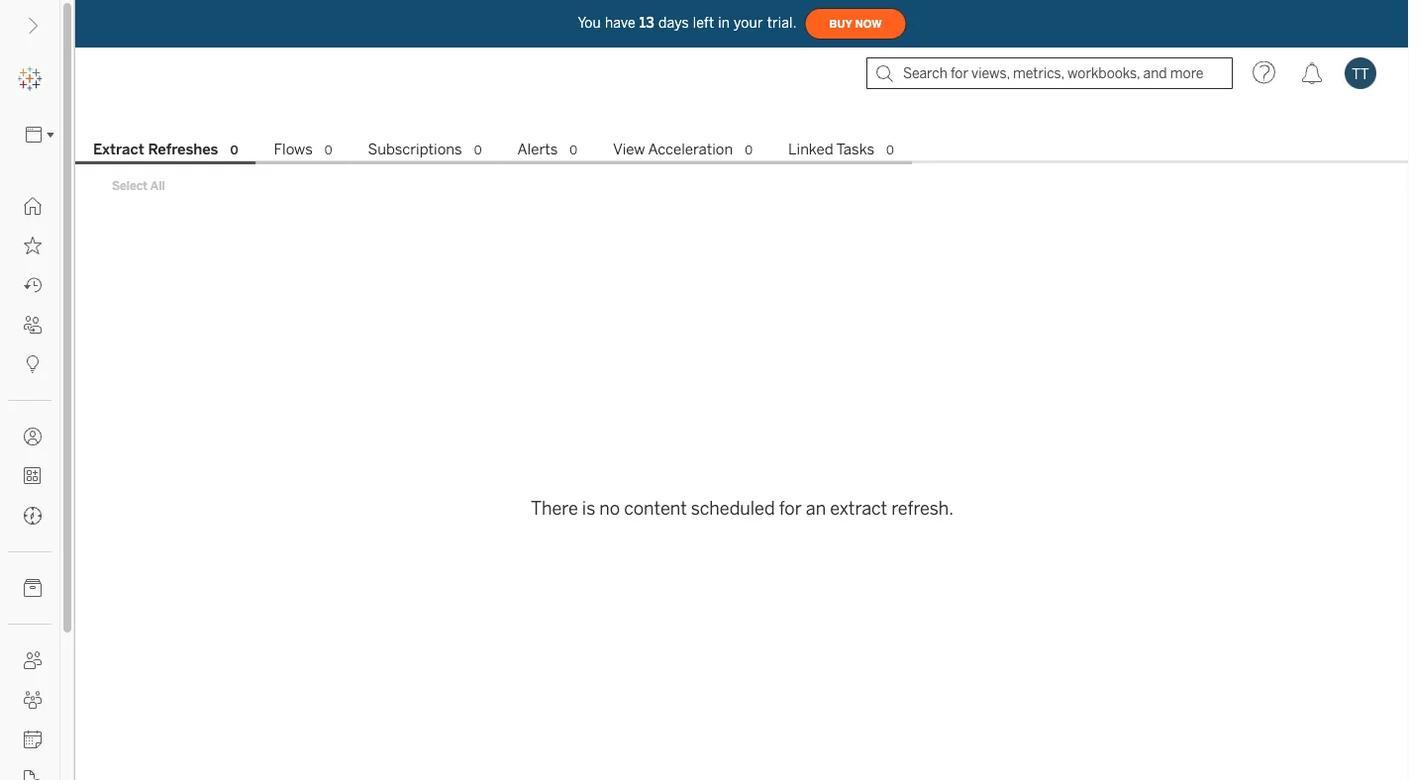 Task type: describe. For each thing, give the bounding box(es) containing it.
your
[[734, 15, 763, 31]]

select all
[[112, 178, 165, 192]]

0 for view acceleration
[[745, 143, 753, 157]]

sub-spaces tab list
[[75, 139, 1409, 164]]

navigation panel element
[[0, 59, 60, 780]]

there
[[531, 498, 578, 519]]

0 for alerts
[[570, 143, 577, 157]]

view
[[613, 141, 645, 158]]

tasks
[[836, 141, 874, 158]]

select all button
[[99, 173, 178, 197]]

view acceleration
[[613, 141, 733, 158]]

13
[[640, 15, 655, 31]]

there is no content scheduled for an extract refresh. main content
[[75, 99, 1409, 780]]

linked tasks
[[788, 141, 874, 158]]

subscriptions
[[368, 141, 462, 158]]

main navigation. press the up and down arrow keys to access links. element
[[0, 186, 59, 780]]

flows
[[274, 141, 313, 158]]

buy
[[829, 18, 852, 30]]

now
[[855, 18, 882, 30]]

0 for flows
[[325, 143, 332, 157]]

linked
[[788, 141, 833, 158]]

all
[[150, 178, 165, 192]]

extract
[[830, 498, 887, 519]]

scheduled
[[691, 498, 775, 519]]

trial.
[[767, 15, 797, 31]]

buy now button
[[805, 8, 907, 40]]



Task type: vqa. For each thing, say whether or not it's contained in the screenshot.
Extract Refreshes
yes



Task type: locate. For each thing, give the bounding box(es) containing it.
5 0 from the left
[[745, 143, 753, 157]]

is
[[582, 498, 595, 519]]

0 right tasks
[[886, 143, 894, 157]]

0 right flows
[[325, 143, 332, 157]]

1 0 from the left
[[230, 143, 238, 157]]

navigation
[[75, 135, 1409, 164]]

0 for subscriptions
[[474, 143, 482, 157]]

an
[[806, 498, 826, 519]]

3 0 from the left
[[474, 143, 482, 157]]

no
[[599, 498, 620, 519]]

0
[[230, 143, 238, 157], [325, 143, 332, 157], [474, 143, 482, 157], [570, 143, 577, 157], [745, 143, 753, 157], [886, 143, 894, 157]]

0 left alerts
[[474, 143, 482, 157]]

acceleration
[[648, 141, 733, 158]]

extract refreshes
[[93, 141, 218, 158]]

6 0 from the left
[[886, 143, 894, 157]]

buy now
[[829, 18, 882, 30]]

refreshes
[[148, 141, 218, 158]]

days
[[658, 15, 689, 31]]

left
[[693, 15, 714, 31]]

in
[[718, 15, 730, 31]]

0 for linked tasks
[[886, 143, 894, 157]]

for
[[779, 498, 802, 519]]

have
[[605, 15, 636, 31]]

refresh.
[[891, 498, 954, 519]]

navigation containing extract refreshes
[[75, 135, 1409, 164]]

content
[[624, 498, 687, 519]]

2 0 from the left
[[325, 143, 332, 157]]

there is no content scheduled for an extract refresh.
[[531, 498, 954, 519]]

extract
[[93, 141, 144, 158]]

alerts
[[517, 141, 558, 158]]

4 0 from the left
[[570, 143, 577, 157]]

0 right 'refreshes'
[[230, 143, 238, 157]]

you
[[578, 15, 601, 31]]

0 right the 'acceleration'
[[745, 143, 753, 157]]

you have 13 days left in your trial.
[[578, 15, 797, 31]]

0 right alerts
[[570, 143, 577, 157]]

select
[[112, 178, 148, 192]]

Search for views, metrics, workbooks, and more text field
[[866, 57, 1233, 89]]

0 for extract refreshes
[[230, 143, 238, 157]]



